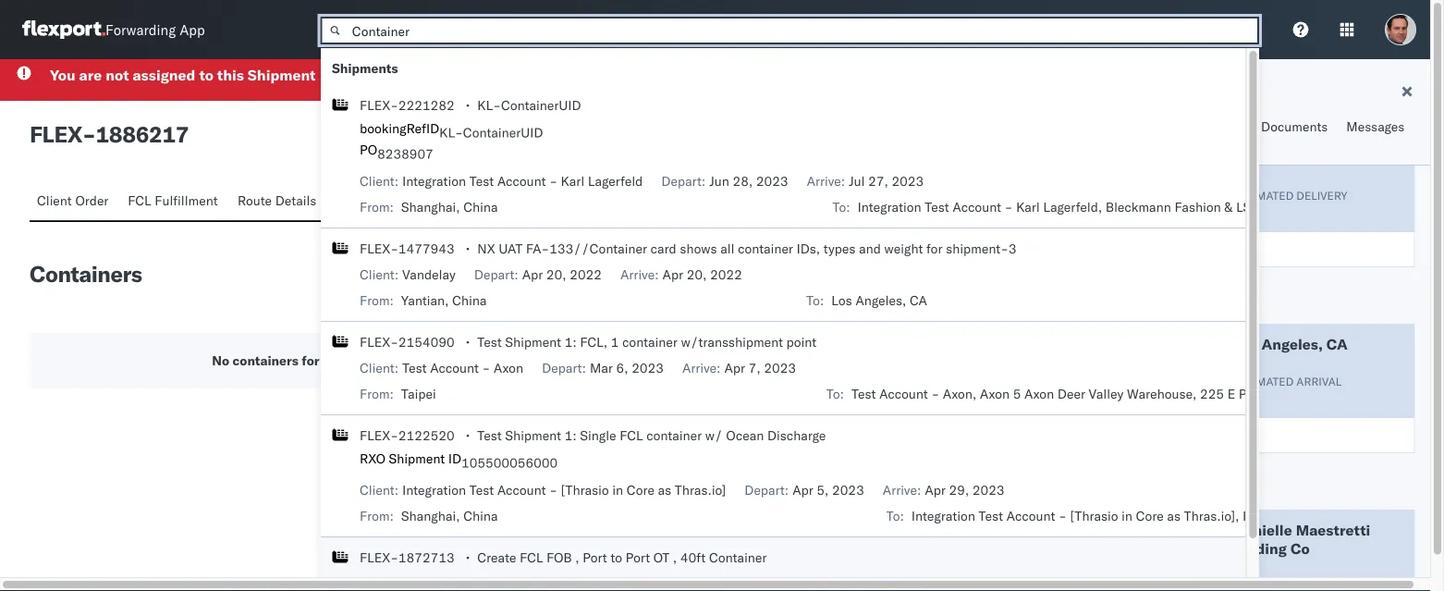 Task type: vqa. For each thing, say whether or not it's contained in the screenshot.
To: Los Angeles, CA
yes



Task type: locate. For each thing, give the bounding box(es) containing it.
schedule button
[[328, 184, 401, 220]]

1 2022 from the left
[[570, 266, 602, 283]]

5 flex- from the top
[[360, 549, 399, 566]]

shanghai, up 1872713
[[401, 508, 460, 524]]

ca up the arrival
[[1327, 335, 1348, 353]]

in left thras.io],
[[1122, 508, 1133, 524]]

arrive: left 29,
[[883, 482, 922, 498]]

port right fob
[[583, 549, 608, 566]]

documents right sops
[[1262, 118, 1329, 135]]

2 horizontal spatial ca
[[1327, 335, 1348, 353]]

arrive: for arrive: jul 27, 2023
[[807, 173, 846, 189]]

depart: left the jun on the top of the page
[[662, 173, 706, 189]]

all inside button
[[737, 269, 753, 285]]

add
[[793, 269, 818, 285], [415, 352, 438, 368]]

depart: for depart: mar 6, 2023
[[542, 360, 586, 376]]

4 flex- from the top
[[360, 427, 399, 444]]

kl- down the 2221282
[[440, 124, 463, 141]]

arrive: for arrive: apr 20, 2022
[[621, 266, 659, 283]]

ensche
[[1408, 199, 1445, 215]]

0 horizontal spatial messages
[[617, 192, 675, 208]]

fcl left fulfillment
[[128, 192, 151, 208]]

2 1: from the top
[[565, 427, 577, 444]]

20, for arrive:
[[687, 266, 707, 283]]

for right the containers
[[302, 352, 320, 368]]

1 vertical spatial documents button
[[524, 184, 610, 220]]

containers down the client order button
[[30, 259, 142, 287]]

1 horizontal spatial 20,
[[687, 266, 707, 283]]

-
[[82, 120, 96, 148], [550, 173, 558, 189], [1005, 199, 1013, 215], [1026, 204, 1034, 220], [1034, 204, 1042, 220], [1234, 204, 1242, 220], [1242, 204, 1250, 220], [483, 360, 491, 376], [932, 386, 940, 402], [1234, 389, 1242, 406], [1242, 389, 1250, 406], [550, 482, 558, 498], [1059, 508, 1067, 524]]

0 horizontal spatial 20,
[[547, 266, 567, 283]]

san
[[1388, 508, 1411, 524]]

fcl right single
[[620, 427, 644, 444]]

client: down rxo at bottom left
[[360, 482, 399, 498]]

105500056000
[[462, 455, 558, 471]]

0 vertical spatial fcl
[[128, 192, 151, 208]]

2 vertical spatial fcl
[[520, 549, 543, 566]]

jul
[[849, 173, 865, 189]]

1 horizontal spatial kl-
[[478, 97, 501, 113]]

1 horizontal spatial port
[[626, 549, 650, 566]]

1 vertical spatial kl-
[[440, 124, 463, 141]]

0 vertical spatial as
[[658, 482, 672, 498]]

ca left thras.io],
[[1119, 521, 1140, 539]]

axon,
[[943, 386, 977, 402]]

2 • from the top
[[466, 241, 470, 257]]

1 vertical spatial angeles,
[[1262, 335, 1323, 353]]

0 vertical spatial los
[[832, 292, 853, 309]]

1 vertical spatial los angeles, ca
[[1026, 521, 1140, 539]]

0 vertical spatial this
[[217, 65, 244, 84]]

1 horizontal spatial los angeles, ca
[[1234, 335, 1348, 353]]

1 vertical spatial as
[[1168, 508, 1181, 524]]

2 vertical spatial ca
[[1119, 521, 1140, 539]]

0 horizontal spatial in
[[613, 482, 624, 498]]

are
[[79, 65, 102, 84]]

5 • from the top
[[466, 549, 470, 566]]

2 from: from the top
[[360, 292, 394, 309]]

0 horizontal spatial this
[[217, 65, 244, 84]]

jun
[[710, 173, 730, 189]]

133//container
[[550, 241, 648, 257]]

container left w/
[[647, 427, 702, 444]]

core left thras.io],
[[1137, 508, 1164, 524]]

estimated inside the estimated departure apr 11, 2023
[[1026, 374, 1086, 388]]

to: test account - axon, axon 5 axon deer valley warehouse, 225 e pinnacle peak rd, suite 160, phoen
[[827, 386, 1445, 402]]

20, down fa-
[[547, 266, 567, 283]]

1 horizontal spatial all
[[737, 269, 753, 285]]

• left create
[[466, 549, 470, 566]]

2023 for arrive: apr 29, 2023
[[973, 482, 1005, 498]]

to: for to: integration test account - [thrasio in core as thras.io], port priority, 27040 san berna
[[887, 508, 905, 524]]

1 vertical spatial documents
[[532, 192, 599, 208]]

depart: left mar
[[542, 360, 586, 376]]

arrive: left jul at top
[[807, 173, 846, 189]]

0 vertical spatial messages button
[[1340, 110, 1415, 165]]

china for to: integration test account - karl lagerfeld, bleckmann fashion & ls logistics, ijzersteden 16, ensche
[[464, 199, 498, 215]]

0 vertical spatial yantian,
[[401, 292, 449, 309]]

delivery
[[1297, 188, 1348, 202]]

this right assigned
[[217, 65, 244, 84]]

china up departure
[[1087, 335, 1129, 353]]

• for • test shipment 1: fcl, 1 container w/transshipment point
[[466, 334, 470, 350]]

containeruid inside 'bookingrefid kl-containeruid po 8238907'
[[463, 124, 543, 141]]

depart:
[[662, 173, 706, 189], [474, 266, 519, 283], [542, 360, 586, 376], [745, 482, 789, 498]]

you
[[50, 65, 76, 84]]

1 vertical spatial messages button
[[610, 184, 685, 220]]

1 horizontal spatial core
[[1137, 508, 1164, 524]]

1 horizontal spatial [thrasio
[[1071, 508, 1119, 524]]

20, for depart:
[[547, 266, 567, 283]]

documents button up delivery
[[1254, 110, 1340, 165]]

1 • from the top
[[466, 97, 470, 113]]

0 vertical spatial documents
[[1262, 118, 1329, 135]]

2 vertical spatial los
[[1026, 521, 1050, 539]]

2023 right 27,
[[892, 173, 924, 189]]

29,
[[950, 482, 970, 498]]

you are not assigned to this shipment
[[50, 65, 316, 84]]

0 horizontal spatial all
[[721, 241, 735, 257]]

rd,
[[1326, 386, 1346, 402]]

2023 right 11,
[[1073, 389, 1105, 406]]

fcl
[[128, 192, 151, 208], [620, 427, 644, 444], [520, 549, 543, 566]]

2 from: shanghai, china from the top
[[360, 508, 498, 524]]

1 vertical spatial containeruid
[[463, 124, 543, 141]]

0 vertical spatial all
[[721, 241, 735, 257]]

from:
[[360, 199, 394, 215], [360, 292, 394, 309], [360, 386, 394, 402], [360, 508, 394, 524]]

+ add container
[[782, 269, 883, 285]]

apr left 7, at the right of the page
[[725, 360, 746, 376]]

0 horizontal spatial axon
[[494, 360, 524, 376]]

containeruid
[[501, 97, 581, 113], [463, 124, 543, 141]]

add right "+"
[[793, 269, 818, 285]]

1 vertical spatial [thrasio
[[1071, 508, 1119, 524]]

2 , from the left
[[673, 549, 677, 566]]

los angeles, ca
[[1234, 335, 1348, 353], [1026, 521, 1140, 539]]

yantian, down vandelay
[[401, 292, 449, 309]]

1 vertical spatial ca
[[1327, 335, 1348, 353]]

1 vertical spatial fcl
[[620, 427, 644, 444]]

messages button up "16,"
[[1340, 110, 1415, 165]]

in for thras.io]
[[613, 482, 624, 498]]

0 vertical spatial core
[[627, 482, 655, 498]]

0 horizontal spatial fcl
[[128, 192, 151, 208]]

client: integration test account - [thrasio in core as thras.io]
[[360, 482, 726, 498]]

trading
[[1234, 539, 1287, 558]]

fcl inside button
[[128, 192, 151, 208]]

2023 inside the estimated departure apr 11, 2023
[[1073, 389, 1105, 406]]

3 • from the top
[[466, 334, 470, 350]]

port left ot
[[626, 549, 650, 566]]

2 2022 from the left
[[711, 266, 743, 283]]

container right 40ft at the bottom left of the page
[[710, 549, 767, 566]]

0 vertical spatial in
[[613, 482, 624, 498]]

collapse
[[680, 269, 734, 285]]

1 vertical spatial los
[[1234, 335, 1258, 353]]

3 flex- from the top
[[360, 334, 399, 350]]

messages up "16,"
[[1347, 118, 1406, 135]]

• left nx
[[466, 241, 470, 257]]

1 shanghai, from the top
[[401, 199, 460, 215]]

as left thras.io]
[[658, 482, 672, 498]]

1 , from the left
[[576, 549, 580, 566]]

40ft
[[681, 549, 706, 566]]

depart: left 5, at the right
[[745, 482, 789, 498]]

from: down shipment:
[[360, 386, 394, 402]]

to: for to: integration test account - karl lagerfeld, bleckmann fashion & ls logistics, ijzersteden 16, ensche
[[833, 199, 851, 215]]

Search Shipments (/) text field
[[321, 17, 1260, 44]]

w/
[[706, 427, 723, 444]]

shanghai, for integration test account - [thrasio in core as thras.io]
[[401, 508, 460, 524]]

0 horizontal spatial for
[[302, 352, 320, 368]]

flex-2221282
[[360, 97, 455, 113]]

•
[[466, 97, 470, 113], [466, 241, 470, 257], [466, 334, 470, 350], [466, 427, 470, 444], [466, 549, 470, 566]]

estimated
[[1026, 188, 1086, 202], [1234, 188, 1294, 202], [1026, 374, 1086, 388], [1234, 374, 1294, 388]]

apr down card
[[663, 266, 684, 283]]

axon left 5
[[981, 386, 1010, 402]]

ot
[[654, 549, 670, 566]]

0 vertical spatial for
[[927, 241, 943, 257]]

shipment-
[[946, 241, 1009, 257]]

1 vertical spatial core
[[1137, 508, 1164, 524]]

axon right 5
[[1025, 386, 1055, 402]]

0 vertical spatial karl
[[561, 173, 585, 189]]

and
[[859, 241, 882, 257]]

1 horizontal spatial documents button
[[1254, 110, 1340, 165]]

assignees button
[[685, 184, 763, 220]]

estimated for estimated pick up --
[[1026, 188, 1086, 202]]

flex- for 1872713
[[360, 549, 399, 566]]

from: for to: integration test account - karl lagerfeld, bleckmann fashion & ls logistics, ijzersteden 16, ensche
[[360, 199, 394, 215]]

• up no containers for this shipment: add the first container by clicking "add container".
[[466, 334, 470, 350]]

yantian, up deer in the bottom of the page
[[1026, 335, 1084, 353]]

core for thras.io],
[[1137, 508, 1164, 524]]

2022
[[570, 266, 602, 283], [711, 266, 743, 283]]

messages down the lagerfeld
[[617, 192, 675, 208]]

1872713
[[399, 549, 455, 566]]

[thrasio
[[561, 482, 609, 498], [1071, 508, 1119, 524]]

apr for depart: apr 20, 2022
[[522, 266, 543, 283]]

arrive: down w/transshipment
[[683, 360, 721, 376]]

2023 right 28, in the right top of the page
[[757, 173, 789, 189]]

china down vandelay
[[452, 292, 487, 309]]

5,
[[817, 482, 829, 498]]

1 vertical spatial for
[[302, 352, 320, 368]]

1 horizontal spatial 2022
[[711, 266, 743, 283]]

1 horizontal spatial add
[[793, 269, 818, 285]]

1: left fcl,
[[565, 334, 577, 350]]

4 from: from the top
[[360, 508, 394, 524]]

containeruid for bookingrefid kl-containeruid po 8238907
[[463, 124, 543, 141]]

account for client: integration test account - karl lagerfeld
[[498, 173, 546, 189]]

from: up flex-1872713
[[360, 508, 394, 524]]

shipment down 2122520
[[389, 451, 445, 467]]

0 horizontal spatial kl-
[[440, 124, 463, 141]]

apr for arrive: apr 7, 2023
[[725, 360, 746, 376]]

client: down flex-1477943
[[360, 266, 399, 283]]

0 horizontal spatial ,
[[576, 549, 580, 566]]

1 vertical spatial container
[[710, 549, 767, 566]]

from: down client: vandelay
[[360, 292, 394, 309]]

2 flex- from the top
[[360, 241, 399, 257]]

rxo shipment id 105500056000
[[360, 451, 558, 471]]

deer
[[1058, 386, 1086, 402]]

0 horizontal spatial documents button
[[524, 184, 610, 220]]

departure
[[1089, 374, 1152, 388]]

1 horizontal spatial ,
[[673, 549, 677, 566]]

0 vertical spatial containers
[[408, 192, 477, 208]]

integration down '8238907'
[[402, 173, 466, 189]]

1477943
[[399, 241, 455, 257]]

, right fob
[[576, 549, 580, 566]]

all
[[721, 241, 735, 257], [737, 269, 753, 285]]

phoen
[[1414, 386, 1445, 402]]

apr left 29,
[[925, 482, 946, 498]]

arrive: apr 20, 2022
[[621, 266, 743, 283]]

2023 right 6,
[[632, 360, 664, 376]]

karl left the lagerfeld
[[561, 173, 585, 189]]

1 horizontal spatial documents
[[1262, 118, 1329, 135]]

1 from: from the top
[[360, 199, 394, 215]]

1 vertical spatial 1:
[[565, 427, 577, 444]]

axon right "first"
[[494, 360, 524, 376]]

apr for arrive: apr 29, 2023
[[925, 482, 946, 498]]

1 client: from the top
[[360, 173, 399, 189]]

0 horizontal spatial ca
[[910, 292, 928, 309]]

depart: for depart: jun 28, 2023
[[662, 173, 706, 189]]

container left by
[[491, 352, 547, 368]]

4 • from the top
[[466, 427, 470, 444]]

1 horizontal spatial messages
[[1347, 118, 1406, 135]]

client: for client: integration test account - karl lagerfeld
[[360, 173, 399, 189]]

core for thras.io]
[[627, 482, 655, 498]]

0 horizontal spatial 2022
[[570, 266, 602, 283]]

0 horizontal spatial messages button
[[610, 184, 685, 220]]

1 1: from the top
[[565, 334, 577, 350]]

arrive: for arrive: apr 29, 2023
[[883, 482, 922, 498]]

estimated up 11,
[[1026, 374, 1086, 388]]

flexport. image
[[22, 20, 105, 39]]

integration down 27,
[[858, 199, 922, 215]]

account for client: integration test account - [thrasio in core as thras.io]
[[498, 482, 546, 498]]

• up 'bookingrefid kl-containeruid po 8238907'
[[466, 97, 470, 113]]

karl
[[561, 173, 585, 189], [1017, 199, 1040, 215]]

estimated right &
[[1234, 188, 1294, 202]]

[thrasio for thras.io]
[[561, 482, 609, 498]]

estimated inside estimated pick up --
[[1026, 188, 1086, 202]]

flex-
[[360, 97, 399, 113], [360, 241, 399, 257], [360, 334, 399, 350], [360, 427, 399, 444], [360, 549, 399, 566]]

messages button up card
[[610, 184, 685, 220]]

sops
[[1214, 118, 1246, 135]]

1 vertical spatial to
[[611, 549, 623, 566]]

1 horizontal spatial container
[[821, 269, 883, 285]]

core down the • test shipment 1: single fcl container w/ ocean discharge
[[627, 482, 655, 498]]

2154090
[[399, 334, 455, 350]]

from: shanghai, china up 1477943
[[360, 199, 498, 215]]

2 shanghai, from the top
[[401, 508, 460, 524]]

2 client: from the top
[[360, 266, 399, 283]]

1 vertical spatial all
[[737, 269, 753, 285]]

kl- up 'bookingrefid kl-containeruid po 8238907'
[[478, 97, 501, 113]]

from: for to: test account - axon, axon 5 axon deer valley warehouse, 225 e pinnacle peak rd, suite 160, phoen
[[360, 386, 394, 402]]

containers
[[408, 192, 477, 208], [30, 259, 142, 287]]

all down • nx uat fa-133//container card shows all container ids, types and weight for shipment-3
[[737, 269, 753, 285]]

details
[[275, 192, 317, 208]]

first
[[464, 352, 488, 368]]

• up rxo shipment id 105500056000 on the left
[[466, 427, 470, 444]]

2023 right 5, at the right
[[833, 482, 865, 498]]

0 vertical spatial angeles,
[[856, 292, 907, 309]]

1 horizontal spatial angeles,
[[1054, 521, 1115, 539]]

ocean
[[727, 427, 764, 444]]

containeruid down • kl-containeruid
[[463, 124, 543, 141]]

2 20, from the left
[[687, 266, 707, 283]]

integration for to: integration test account - karl lagerfeld, bleckmann fashion & ls logistics, ijzersteden 16, ensche
[[858, 199, 922, 215]]

from: for to: integration test account - [thrasio in core as thras.io], port priority, 27040 san berna
[[360, 508, 394, 524]]

client: up the from: taipei
[[360, 360, 399, 376]]

in for thras.io],
[[1122, 508, 1133, 524]]

documents down the lagerfeld
[[532, 192, 599, 208]]

3 client: from the top
[[360, 360, 399, 376]]

1: left single
[[565, 427, 577, 444]]

yantian,
[[401, 292, 449, 309], [1026, 335, 1084, 353]]

1 from: shanghai, china from the top
[[360, 199, 498, 215]]

0 horizontal spatial add
[[415, 352, 438, 368]]

1 horizontal spatial in
[[1122, 508, 1133, 524]]

4 client: from the top
[[360, 482, 399, 498]]

co
[[1291, 539, 1310, 558]]

client order
[[37, 192, 109, 208]]

0 horizontal spatial core
[[627, 482, 655, 498]]

kl- for •
[[478, 97, 501, 113]]

arrive: down card
[[621, 266, 659, 283]]

documents button up fa-
[[524, 184, 610, 220]]

0 vertical spatial kl-
[[478, 97, 501, 113]]

estimated arrival --
[[1234, 374, 1342, 406]]

2023
[[757, 173, 789, 189], [892, 173, 924, 189], [632, 360, 664, 376], [764, 360, 797, 376], [1073, 389, 1105, 406], [833, 482, 865, 498], [973, 482, 1005, 498]]

2 vertical spatial angeles,
[[1054, 521, 1115, 539]]

apr right 5
[[1026, 389, 1046, 406]]

estimated inside the estimated delivery --
[[1234, 188, 1294, 202]]

account
[[498, 173, 546, 189], [953, 199, 1002, 215], [430, 360, 479, 376], [880, 386, 929, 402], [498, 482, 546, 498], [1007, 508, 1056, 524]]

1 horizontal spatial messages button
[[1340, 110, 1415, 165]]

this left shipment:
[[323, 352, 346, 368]]

no containers for this shipment: add the first container by clicking "add container".
[[212, 352, 711, 368]]

to
[[199, 65, 214, 84], [611, 549, 623, 566]]

1 horizontal spatial los
[[1026, 521, 1050, 539]]

0 horizontal spatial los
[[832, 292, 853, 309]]

ca down weight
[[910, 292, 928, 309]]

container up 'to: los angeles, ca' on the right of the page
[[821, 269, 883, 285]]

0 horizontal spatial angeles,
[[856, 292, 907, 309]]

2023 for depart: apr 5, 2023
[[833, 482, 865, 498]]

from: up flex-1477943
[[360, 199, 394, 215]]

depart: apr 5, 2023
[[745, 482, 865, 498]]

china up create
[[464, 508, 498, 524]]

forwarding app link
[[22, 20, 205, 39]]

integration
[[402, 173, 466, 189], [858, 199, 922, 215], [402, 482, 466, 498], [912, 508, 976, 524]]

6,
[[617, 360, 629, 376]]

0 horizontal spatial containers
[[30, 259, 142, 287]]

0 vertical spatial ca
[[910, 292, 928, 309]]

containers up 1477943
[[408, 192, 477, 208]]

client:
[[360, 173, 399, 189], [360, 266, 399, 283], [360, 360, 399, 376], [360, 482, 399, 498]]

for right weight
[[927, 241, 943, 257]]

integration down arrive: apr 29, 2023
[[912, 508, 976, 524]]

kl- inside 'bookingrefid kl-containeruid po 8238907'
[[440, 124, 463, 141]]

160,
[[1382, 386, 1411, 402]]

in
[[613, 482, 624, 498], [1122, 508, 1133, 524]]

fcl left fob
[[520, 549, 543, 566]]

+
[[782, 269, 790, 285]]

estimated left pick
[[1026, 188, 1086, 202]]

1 vertical spatial shanghai,
[[401, 508, 460, 524]]

estimated for estimated delivery --
[[1234, 188, 1294, 202]]

• for • test shipment 1: single fcl container w/ ocean discharge
[[466, 427, 470, 444]]

integration down id
[[402, 482, 466, 498]]

for
[[927, 241, 943, 257], [302, 352, 320, 368]]

ca
[[910, 292, 928, 309], [1327, 335, 1348, 353], [1119, 521, 1140, 539]]

1 horizontal spatial as
[[1168, 508, 1181, 524]]

from: shanghai, china up 1872713
[[360, 508, 498, 524]]

shanghai, up 1477943
[[401, 199, 460, 215]]

0 horizontal spatial to
[[199, 65, 214, 84]]

2022 down • nx uat fa-133//container card shows all container ids, types and weight for shipment-3
[[711, 266, 743, 283]]

1: for single
[[565, 427, 577, 444]]

shipment inside rxo shipment id 105500056000
[[389, 451, 445, 467]]

client: up schedule on the left
[[360, 173, 399, 189]]

estimated inside estimated arrival --
[[1234, 374, 1294, 388]]

containeruid up client: integration test account - karl lagerfeld in the top of the page
[[501, 97, 581, 113]]

1 flex- from the top
[[360, 97, 399, 113]]

0 horizontal spatial as
[[658, 482, 672, 498]]

2 horizontal spatial angeles,
[[1262, 335, 1323, 353]]

• for • create fcl fob , port to port ot , 40ft container
[[466, 549, 470, 566]]

1 20, from the left
[[547, 266, 567, 283]]

china for to: los angeles, ca
[[452, 292, 487, 309]]

1 vertical spatial this
[[323, 352, 346, 368]]

w/transshipment
[[681, 334, 784, 350]]

2023 for arrive: apr 7, 2023
[[764, 360, 797, 376]]

estimated right 225 in the right bottom of the page
[[1234, 374, 1294, 388]]

container inside button
[[821, 269, 883, 285]]

3 from: from the top
[[360, 386, 394, 402]]

los
[[832, 292, 853, 309], [1234, 335, 1258, 353], [1026, 521, 1050, 539]]

1 horizontal spatial karl
[[1017, 199, 1040, 215]]

2023 right 29,
[[973, 482, 1005, 498]]

2023 right 7, at the right of the page
[[764, 360, 797, 376]]

bookingrefid
[[360, 120, 440, 136]]

0 vertical spatial [thrasio
[[561, 482, 609, 498]]

depart: down nx
[[474, 266, 519, 283]]

karl up see
[[1017, 199, 1040, 215]]

add inside button
[[793, 269, 818, 285]]



Task type: describe. For each thing, give the bounding box(es) containing it.
integration for client: integration test account - [thrasio in core as thras.io]
[[402, 482, 466, 498]]

mar
[[590, 360, 613, 376]]

fcl fulfillment
[[128, 192, 218, 208]]

thras.io]
[[675, 482, 726, 498]]

id
[[449, 451, 462, 467]]

depart: for depart: apr 5, 2023
[[745, 482, 789, 498]]

from: shanghai, china for integration test account - [thrasio in core as thras.io]
[[360, 508, 498, 524]]

assigned
[[133, 65, 196, 84]]

fob
[[547, 549, 572, 566]]

apr for arrive: apr 20, 2022
[[663, 266, 684, 283]]

lagerfeld
[[588, 173, 643, 189]]

types
[[824, 241, 856, 257]]

client: vandelay
[[360, 266, 456, 283]]

16,
[[1384, 199, 1404, 215]]

1 horizontal spatial for
[[927, 241, 943, 257]]

1 port from the left
[[583, 549, 608, 566]]

vandelay
[[402, 266, 456, 283]]

flex - 1886217
[[30, 120, 189, 148]]

bol
[[491, 192, 516, 208]]

flex- for 2154090
[[360, 334, 399, 350]]

1 horizontal spatial axon
[[981, 386, 1010, 402]]

karl for lagerfeld,
[[1017, 199, 1040, 215]]

arrive: apr 7, 2023
[[683, 360, 797, 376]]

depart: mar 6, 2023
[[542, 360, 664, 376]]

2 horizontal spatial los
[[1234, 335, 1258, 353]]

fulfillment
[[155, 192, 218, 208]]

container up "+"
[[738, 241, 794, 257]]

estimated for estimated departure apr 11, 2023
[[1026, 374, 1086, 388]]

1 horizontal spatial ca
[[1119, 521, 1140, 539]]

china for to: integration test account - [thrasio in core as thras.io], port priority, 27040 san berna
[[464, 508, 498, 524]]

from: shanghai, china for integration test account - karl lagerfeld
[[360, 199, 498, 215]]

forwarding app
[[105, 21, 205, 38]]

not
[[106, 65, 129, 84]]

flex-2154090
[[360, 334, 455, 350]]

client: for client: vandelay
[[360, 266, 399, 283]]

pick
[[1089, 188, 1114, 202]]

as for thras.io]
[[658, 482, 672, 498]]

• nx uat fa-133//container card shows all container ids, types and weight for shipment-3
[[466, 241, 1017, 257]]

container up "add
[[623, 334, 678, 350]]

2122520
[[399, 427, 455, 444]]

suite
[[1349, 386, 1379, 402]]

see more
[[1027, 240, 1084, 256]]

flex- for 1477943
[[360, 241, 399, 257]]

see more button
[[1015, 235, 1095, 263]]

from: for to: los angeles, ca
[[360, 292, 394, 309]]

0 vertical spatial to
[[199, 65, 214, 84]]

containers button
[[401, 184, 484, 220]]

1886217
[[96, 120, 189, 148]]

apr inside the estimated departure apr 11, 2023
[[1026, 389, 1046, 406]]

1 horizontal spatial this
[[323, 352, 346, 368]]

0 horizontal spatial los angeles, ca
[[1026, 521, 1140, 539]]

pinnacle
[[1240, 386, 1290, 402]]

• test shipment 1: single fcl container w/ ocean discharge
[[466, 427, 826, 444]]

client
[[37, 192, 72, 208]]

0 vertical spatial los angeles, ca
[[1234, 335, 1348, 353]]

client order button
[[30, 184, 121, 220]]

flex- for 2221282
[[360, 97, 399, 113]]

warehouse,
[[1128, 386, 1197, 402]]

ids,
[[797, 241, 821, 257]]

po
[[360, 142, 377, 158]]

create
[[478, 549, 517, 566]]

as for thras.io],
[[1168, 508, 1181, 524]]

bleckmann
[[1106, 199, 1172, 215]]

1 horizontal spatial yantian,
[[1026, 335, 1084, 353]]

containeruid for • kl-containeruid
[[501, 97, 581, 113]]

client: for client: test account - axon
[[360, 360, 399, 376]]

"add
[[616, 352, 643, 368]]

2022 for depart: apr 20, 2022
[[570, 266, 602, 283]]

2023 for depart: jun 28, 2023
[[757, 173, 789, 189]]

arrive: jul 27, 2023
[[807, 173, 924, 189]]

arrival
[[1297, 374, 1342, 388]]

depart: apr 20, 2022
[[474, 266, 602, 283]]

taipei
[[401, 386, 436, 402]]

maestretti
[[1296, 521, 1371, 539]]

1 vertical spatial containers
[[30, 259, 142, 287]]

integration for to: integration test account - [thrasio in core as thras.io], port priority, 27040 san berna
[[912, 508, 976, 524]]

estimated departure apr 11, 2023
[[1026, 374, 1152, 406]]

2023 for arrive: jul 27, 2023
[[892, 173, 924, 189]]

7,
[[749, 360, 761, 376]]

yantian, china
[[1026, 335, 1129, 353]]

the
[[442, 352, 461, 368]]

single
[[580, 427, 617, 444]]

2023 for depart: mar 6, 2023
[[632, 360, 664, 376]]

flex-1872713
[[360, 549, 455, 566]]

nx
[[478, 241, 496, 257]]

2 port from the left
[[626, 549, 650, 566]]

port
[[1243, 508, 1276, 524]]

client: for client: integration test account - [thrasio in core as thras.io]
[[360, 482, 399, 498]]

1
[[611, 334, 619, 350]]

account for to: integration test account - karl lagerfeld, bleckmann fashion & ls logistics, ijzersteden 16, ensche
[[953, 199, 1002, 215]]

to: for to: test account - axon, axon 5 axon deer valley warehouse, 225 e pinnacle peak rd, suite 160, phoen
[[827, 386, 845, 402]]

• for • kl-containeruid
[[466, 97, 470, 113]]

2 horizontal spatial fcl
[[620, 427, 644, 444]]

2221282
[[399, 97, 455, 113]]

thras.io],
[[1185, 508, 1240, 524]]

kl- for bookingrefid
[[440, 124, 463, 141]]

shipment:
[[349, 352, 411, 368]]

account for to: integration test account - [thrasio in core as thras.io], port priority, 27040 san berna
[[1007, 508, 1056, 524]]

e
[[1228, 386, 1236, 402]]

• test shipment 1: fcl, 1 container w/transshipment point
[[466, 334, 817, 350]]

• create fcl fob , port to port ot , 40ft container
[[466, 549, 767, 566]]

containers
[[233, 352, 299, 368]]

arrive: for arrive: apr 7, 2023
[[683, 360, 721, 376]]

ls
[[1237, 199, 1252, 215]]

&
[[1225, 199, 1234, 215]]

1 horizontal spatial to
[[611, 549, 623, 566]]

0 horizontal spatial yantian,
[[401, 292, 449, 309]]

estimated for estimated arrival --
[[1234, 374, 1294, 388]]

shipment up 105500056000
[[505, 427, 562, 444]]

karl for lagerfeld
[[561, 173, 585, 189]]

from: yantian, china
[[360, 292, 487, 309]]

[thrasio for thras.io],
[[1071, 508, 1119, 524]]

8238907
[[377, 146, 434, 162]]

1: for fcl,
[[565, 334, 577, 350]]

schedule
[[336, 192, 391, 208]]

containers inside button
[[408, 192, 477, 208]]

container".
[[647, 352, 711, 368]]

0 horizontal spatial documents
[[532, 192, 599, 208]]

+ add container button
[[771, 264, 894, 291]]

depart: for depart: apr 20, 2022
[[474, 266, 519, 283]]

apr for depart: apr 5, 2023
[[793, 482, 814, 498]]

0 horizontal spatial container
[[710, 549, 767, 566]]

5
[[1014, 386, 1022, 402]]

sops button
[[1207, 110, 1254, 165]]

logistics,
[[1255, 199, 1312, 215]]

• for • nx uat fa-133//container card shows all container ids, types and weight for shipment-3
[[466, 241, 470, 257]]

rxo
[[360, 451, 386, 467]]

integration for client: integration test account - karl lagerfeld
[[402, 173, 466, 189]]

collapse all button
[[669, 264, 764, 291]]

shipment left shipments
[[248, 65, 316, 84]]

to: integration test account - karl lagerfeld, bleckmann fashion & ls logistics, ijzersteden 16, ensche
[[833, 199, 1445, 215]]

2022 for arrive: apr 20, 2022
[[711, 266, 743, 283]]

depart: jun 28, 2023
[[662, 173, 789, 189]]

fcl fulfillment button
[[121, 184, 230, 220]]

shipment up by
[[505, 334, 562, 350]]

see
[[1027, 240, 1049, 256]]

more
[[1053, 240, 1084, 256]]

0 vertical spatial messages
[[1347, 118, 1406, 135]]

2 horizontal spatial axon
[[1025, 386, 1055, 402]]

route details button
[[230, 184, 328, 220]]

lagerfeld,
[[1044, 199, 1103, 215]]

to: for to: los angeles, ca
[[807, 292, 825, 309]]

shanghai, for integration test account - karl lagerfeld
[[401, 199, 460, 215]]

1 horizontal spatial fcl
[[520, 549, 543, 566]]

flex- for 2122520
[[360, 427, 399, 444]]



